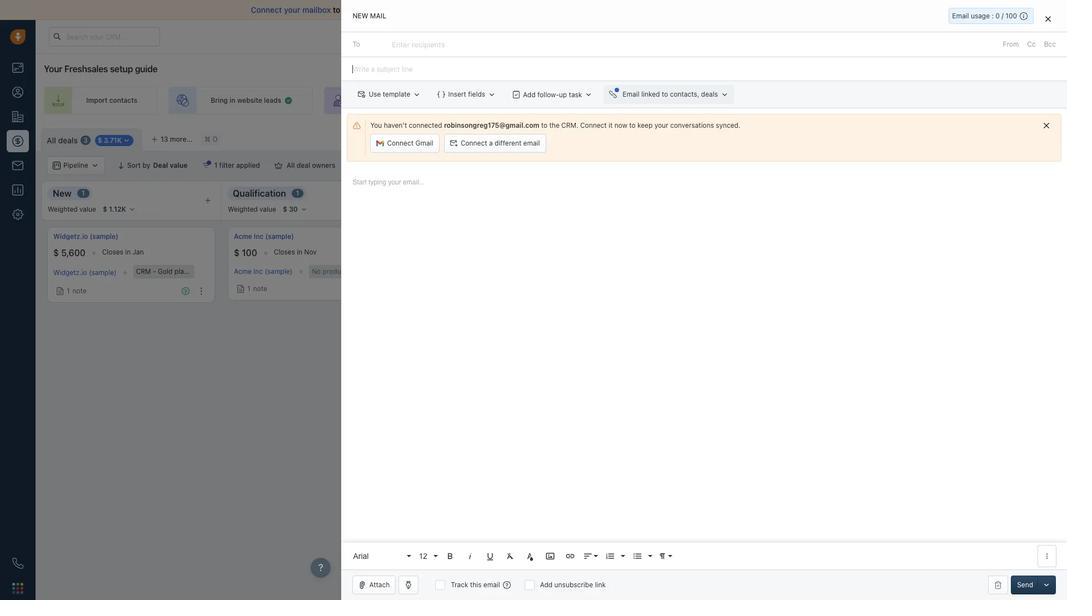 Task type: describe. For each thing, give the bounding box(es) containing it.
import contacts
[[86, 96, 137, 105]]

-
[[153, 267, 156, 276]]

fields
[[468, 90, 485, 98]]

plans
[[883, 32, 900, 40]]

1 vertical spatial deals
[[58, 135, 78, 145]]

bold (⌘b) image
[[445, 551, 455, 561]]

add for add unsubscribe link
[[540, 581, 553, 589]]

application containing arial
[[341, 167, 1067, 570]]

clear formatting image
[[505, 551, 515, 561]]

nov
[[304, 248, 317, 256]]

new for new
[[53, 188, 72, 198]]

container_wx8msf4aqz5i3rn1 image inside bring in website leads link
[[284, 96, 293, 105]]

contacts,
[[670, 90, 699, 98]]

add for add follow-up task
[[523, 90, 536, 99]]

email image
[[957, 32, 965, 41]]

:
[[992, 12, 994, 20]]

in for closes in jan
[[125, 248, 131, 256]]

1 leads from the left
[[264, 96, 281, 105]]

container_wx8msf4aqz5i3rn1 image for 1
[[56, 287, 64, 295]]

1 note for container_wx8msf4aqz5i3rn1 icon to the bottom
[[247, 285, 267, 293]]

2 widgetz.io (sample) from the top
[[53, 269, 117, 277]]

all for deals
[[47, 135, 56, 145]]

ordered list image
[[605, 551, 615, 561]]

from
[[1003, 40, 1019, 48]]

2 acme inc (sample) link from the top
[[234, 268, 292, 276]]

use template button
[[353, 85, 427, 104]]

freshsales
[[64, 64, 108, 74]]

0 vertical spatial email
[[519, 5, 538, 14]]

/
[[1002, 12, 1004, 20]]

crm.
[[561, 121, 578, 130]]

haven't
[[384, 121, 407, 130]]

100 inside dialog
[[1006, 12, 1017, 20]]

phone image
[[12, 558, 23, 569]]

invite
[[366, 96, 384, 105]]

setup
[[110, 64, 133, 74]]

explore
[[857, 32, 881, 40]]

all deal owners button
[[267, 156, 343, 175]]

1 acme inc (sample) from the top
[[234, 232, 294, 241]]

3
[[83, 136, 88, 145]]

connect a different email button
[[444, 134, 546, 153]]

insert fields
[[448, 90, 485, 98]]

2 vertical spatial email
[[483, 581, 500, 589]]

in for bring in website leads
[[230, 96, 235, 105]]

your inside route leads to your team link
[[539, 96, 554, 105]]

no
[[312, 267, 321, 276]]

import contacts link
[[44, 87, 157, 114]]

1 team from the left
[[402, 96, 418, 105]]

your inside invite your team link
[[386, 96, 400, 105]]

linked
[[641, 90, 660, 98]]

create sales sequence
[[645, 96, 718, 105]]

new mail
[[353, 12, 386, 20]]

unsubscribe
[[554, 581, 593, 589]]

closes in nov
[[274, 248, 317, 256]]

container_wx8msf4aqz5i3rn1 image inside 1 filter applied button
[[202, 162, 210, 170]]

add deal
[[1028, 133, 1056, 142]]

deal for all
[[297, 161, 310, 170]]

email inside button
[[523, 139, 540, 147]]

in left the 21
[[807, 33, 812, 40]]

1 widgetz.io (sample) link from the top
[[53, 232, 118, 241]]

1 vertical spatial 100
[[242, 248, 257, 258]]

connect for connect gmail
[[387, 139, 414, 147]]

connect your mailbox to improve deliverability and enable 2-way sync of email conversations.
[[251, 5, 594, 14]]

2 vertical spatial container_wx8msf4aqz5i3rn1 image
[[237, 285, 245, 293]]

Search field
[[1007, 156, 1063, 175]]

quotas
[[918, 161, 941, 170]]

freshworks switcher image
[[12, 583, 23, 594]]

bring
[[211, 96, 228, 105]]

deliverability
[[374, 5, 421, 14]]

connect left it
[[580, 121, 607, 130]]

note for container_wx8msf4aqz5i3rn1 icon to the bottom
[[253, 285, 267, 293]]

arial
[[353, 552, 369, 560]]

ends
[[791, 33, 805, 40]]

send
[[1017, 581, 1033, 589]]

to inside button
[[662, 90, 668, 98]]

1 acme inc (sample) link from the top
[[234, 232, 294, 241]]

conversations.
[[540, 5, 594, 14]]

⌘
[[204, 135, 211, 144]]

insert
[[448, 90, 466, 98]]

route leads to your team
[[491, 96, 571, 105]]

Enter recipients text field
[[392, 36, 447, 53]]

conversations
[[670, 121, 714, 130]]

0
[[996, 12, 1000, 20]]

align image
[[583, 551, 593, 561]]

1 down $ 100
[[247, 285, 250, 293]]

sales
[[668, 96, 685, 105]]

2 widgetz.io (sample) link from the top
[[53, 269, 117, 277]]

crm - gold plan monthly (sample)
[[136, 267, 244, 276]]

Search your CRM... text field
[[49, 27, 160, 46]]

(sample) inside acme inc (sample) link
[[265, 232, 294, 241]]

2 team from the left
[[555, 96, 571, 105]]

more misc image
[[1042, 551, 1052, 561]]

of
[[509, 5, 517, 14]]

gold
[[158, 267, 173, 276]]

all for deal
[[287, 161, 295, 170]]

create
[[645, 96, 666, 105]]

your freshsales setup guide
[[44, 64, 158, 74]]

(sample) up the closes in jan at top
[[90, 232, 118, 241]]

phone element
[[7, 552, 29, 575]]

text color image
[[525, 551, 535, 561]]

now
[[615, 121, 627, 130]]

$ 100
[[234, 248, 257, 258]]

underline (⌘u) image
[[485, 551, 495, 561]]

2-
[[465, 5, 474, 14]]

different
[[495, 139, 521, 147]]

improve
[[342, 5, 372, 14]]

paragraph format image
[[658, 551, 668, 561]]

route leads to your team link
[[449, 87, 591, 114]]

plan
[[174, 267, 188, 276]]

owners
[[312, 161, 335, 170]]

sync
[[490, 5, 507, 14]]

robinsongreg175@gmail.com
[[444, 121, 539, 130]]

unordered list image
[[633, 551, 643, 561]]

email usage : 0 / 100
[[952, 12, 1017, 20]]

track this email
[[451, 581, 500, 589]]

italic (⌘i) image
[[465, 551, 475, 561]]

closes for 100
[[274, 248, 295, 256]]

1 widgetz.io from the top
[[53, 232, 88, 241]]

jan
[[133, 248, 144, 256]]

insert link (⌘k) image
[[565, 551, 575, 561]]



Task type: locate. For each thing, give the bounding box(es) containing it.
1 vertical spatial widgetz.io
[[53, 269, 87, 277]]

guide
[[135, 64, 158, 74]]

no products
[[312, 267, 351, 276]]

closes left the jan
[[102, 248, 123, 256]]

1 down 3
[[82, 189, 85, 198]]

contacts
[[109, 96, 137, 105]]

your left freshsales at the top of the page
[[44, 64, 62, 74]]

2 horizontal spatial container_wx8msf4aqz5i3rn1 image
[[908, 162, 915, 170]]

and left the enable
[[423, 5, 437, 14]]

2 leads from the left
[[512, 96, 529, 105]]

container_wx8msf4aqz5i3rn1 image left filter
[[202, 162, 210, 170]]

note for container_wx8msf4aqz5i3rn1 image corresponding to 1
[[73, 287, 87, 295]]

0 vertical spatial acme
[[234, 232, 252, 241]]

dialog
[[341, 0, 1067, 600]]

1 note for container_wx8msf4aqz5i3rn1 image corresponding to 1
[[67, 287, 87, 295]]

0 vertical spatial widgetz.io (sample)
[[53, 232, 118, 241]]

0 vertical spatial add
[[523, 90, 536, 99]]

deal left owners
[[297, 161, 310, 170]]

0 horizontal spatial new
[[53, 188, 72, 198]]

your
[[763, 33, 777, 40], [44, 64, 62, 74]]

0 horizontal spatial 1 note
[[67, 287, 87, 295]]

add follow-up task
[[523, 90, 582, 99]]

add left follow-
[[523, 90, 536, 99]]

0 vertical spatial acme inc (sample) link
[[234, 232, 294, 241]]

keep
[[637, 121, 653, 130]]

you haven't connected robinsongreg175@gmail.com to the crm. connect it now to keep your conversations synced.
[[370, 121, 740, 130]]

0 horizontal spatial your
[[44, 64, 62, 74]]

Write a subject line text field
[[341, 57, 1067, 81]]

you
[[370, 121, 382, 130]]

deals inside button
[[701, 90, 718, 98]]

the
[[549, 121, 560, 130]]

team up crm.
[[555, 96, 571, 105]]

1 horizontal spatial closes
[[274, 248, 295, 256]]

1 note
[[247, 285, 267, 293], [67, 287, 87, 295]]

connect for connect a different email
[[461, 139, 487, 147]]

1 vertical spatial all
[[287, 161, 295, 170]]

1 horizontal spatial 100
[[1006, 12, 1017, 20]]

(sample) down $ 100
[[217, 267, 244, 276]]

to
[[353, 40, 360, 48]]

1 horizontal spatial new
[[353, 12, 368, 20]]

email for email usage : 0 / 100
[[952, 12, 969, 20]]

connect left a
[[461, 139, 487, 147]]

add inside button
[[1028, 133, 1041, 142]]

mail
[[370, 12, 386, 20]]

1 filter applied
[[214, 161, 260, 170]]

1 horizontal spatial $
[[234, 248, 240, 258]]

up
[[559, 90, 567, 99]]

1 down all deal owners button
[[296, 189, 299, 198]]

2 widgetz.io from the top
[[53, 269, 87, 277]]

0 horizontal spatial deals
[[58, 135, 78, 145]]

widgetz.io (sample) link
[[53, 232, 118, 241], [53, 269, 117, 277]]

new down all deals link on the left top
[[53, 188, 72, 198]]

your for your freshsales setup guide
[[44, 64, 62, 74]]

1 horizontal spatial deal
[[1042, 133, 1056, 142]]

in right bring
[[230, 96, 235, 105]]

0 horizontal spatial container_wx8msf4aqz5i3rn1 image
[[56, 287, 64, 295]]

deal up search field
[[1042, 133, 1056, 142]]

1 horizontal spatial email
[[952, 12, 969, 20]]

1 vertical spatial add
[[1028, 133, 1041, 142]]

add for add deal
[[1028, 133, 1041, 142]]

100 right '/'
[[1006, 12, 1017, 20]]

1 horizontal spatial all
[[287, 161, 295, 170]]

all
[[47, 135, 56, 145], [287, 161, 295, 170]]

1 horizontal spatial add
[[540, 581, 553, 589]]

widgetz.io
[[53, 232, 88, 241], [53, 269, 87, 277]]

new for new mail
[[353, 12, 368, 20]]

in left the jan
[[125, 248, 131, 256]]

use
[[369, 90, 381, 98]]

explore plans
[[857, 32, 900, 40]]

1 vertical spatial widgetz.io (sample)
[[53, 269, 117, 277]]

$ left 5,600
[[53, 248, 59, 258]]

1 vertical spatial and
[[943, 161, 955, 170]]

connect a different email
[[461, 139, 540, 147]]

acme inc (sample) down $ 100
[[234, 268, 292, 276]]

all deals 3
[[47, 135, 88, 145]]

connect inside connect a different email button
[[461, 139, 487, 147]]

12
[[419, 552, 427, 560]]

widgetz.io (sample) down 5,600
[[53, 269, 117, 277]]

and right quotas
[[943, 161, 955, 170]]

widgetz.io down "$ 5,600"
[[53, 269, 87, 277]]

closes left nov
[[274, 248, 295, 256]]

close image
[[1045, 16, 1051, 22]]

deals
[[701, 90, 718, 98], [58, 135, 78, 145]]

1 note down 5,600
[[67, 287, 87, 295]]

container_wx8msf4aqz5i3rn1 image for quotas and forecasting
[[908, 162, 915, 170]]

your inside dialog
[[655, 121, 668, 130]]

1 inc from the top
[[254, 232, 264, 241]]

it
[[609, 121, 613, 130]]

1 vertical spatial widgetz.io (sample) link
[[53, 269, 117, 277]]

inc up $ 100
[[254, 232, 264, 241]]

2 closes from the left
[[274, 248, 295, 256]]

trial
[[778, 33, 789, 40]]

in for closes in nov
[[297, 248, 302, 256]]

this
[[470, 581, 482, 589]]

container_wx8msf4aqz5i3rn1 image
[[202, 162, 210, 170], [908, 162, 915, 170], [56, 287, 64, 295]]

gmail
[[415, 139, 433, 147]]

0 vertical spatial acme inc (sample)
[[234, 232, 294, 241]]

1 vertical spatial inc
[[253, 268, 263, 276]]

route
[[491, 96, 510, 105]]

1
[[214, 161, 217, 170], [82, 189, 85, 198], [296, 189, 299, 198], [247, 285, 250, 293], [67, 287, 70, 295]]

leads right route
[[512, 96, 529, 105]]

acme inc (sample) up $ 100
[[234, 232, 294, 241]]

inc down $ 100
[[253, 268, 263, 276]]

1 note down $ 100
[[247, 285, 267, 293]]

(sample) down closes in nov
[[265, 268, 292, 276]]

email inside button
[[623, 90, 639, 98]]

container_wx8msf4aqz5i3rn1 image left quotas
[[908, 162, 915, 170]]

0 horizontal spatial 100
[[242, 248, 257, 258]]

days
[[822, 33, 836, 40]]

way
[[474, 5, 488, 14]]

container_wx8msf4aqz5i3rn1 image down $ 100
[[237, 285, 245, 293]]

deals left 3
[[58, 135, 78, 145]]

arial button
[[349, 545, 413, 567]]

1 horizontal spatial container_wx8msf4aqz5i3rn1 image
[[202, 162, 210, 170]]

container_wx8msf4aqz5i3rn1 image right applied
[[274, 162, 282, 170]]

add deal button
[[1013, 128, 1062, 147]]

follow-
[[537, 90, 559, 99]]

0 vertical spatial all
[[47, 135, 56, 145]]

all left 3
[[47, 135, 56, 145]]

2 $ from the left
[[234, 248, 240, 258]]

1 vertical spatial your
[[44, 64, 62, 74]]

your for your trial ends in 21 days
[[763, 33, 777, 40]]

$
[[53, 248, 59, 258], [234, 248, 240, 258]]

deals right contacts, at the right
[[701, 90, 718, 98]]

email linked to contacts, deals
[[623, 90, 718, 98]]

2 acme from the top
[[234, 268, 252, 276]]

monthly
[[190, 267, 215, 276]]

connected
[[409, 121, 442, 130]]

team up haven't
[[402, 96, 418, 105]]

connect down haven't
[[387, 139, 414, 147]]

1 horizontal spatial container_wx8msf4aqz5i3rn1 image
[[274, 162, 282, 170]]

widgetz.io (sample) link up 5,600
[[53, 232, 118, 241]]

all deals link
[[47, 135, 78, 146]]

13 more...
[[161, 135, 193, 143]]

applied
[[236, 161, 260, 170]]

email left usage
[[952, 12, 969, 20]]

attach
[[369, 581, 390, 589]]

$ for $ 5,600
[[53, 248, 59, 258]]

$ for $ 100
[[234, 248, 240, 258]]

create sales sequence link
[[603, 87, 738, 114]]

connect left mailbox
[[251, 5, 282, 14]]

21
[[814, 33, 821, 40]]

add unsubscribe link
[[540, 581, 606, 589]]

0 vertical spatial email
[[952, 12, 969, 20]]

deal for add
[[1042, 133, 1056, 142]]

email for email linked to contacts, deals
[[623, 90, 639, 98]]

1 widgetz.io (sample) from the top
[[53, 232, 118, 241]]

0 vertical spatial and
[[423, 5, 437, 14]]

1 acme from the top
[[234, 232, 252, 241]]

closes in jan
[[102, 248, 144, 256]]

acme up $ 100
[[234, 232, 252, 241]]

1 vertical spatial email
[[523, 139, 540, 147]]

a
[[489, 139, 493, 147]]

0 vertical spatial deal
[[1042, 133, 1056, 142]]

5,600
[[61, 248, 85, 258]]

1 inside 1 filter applied button
[[214, 161, 217, 170]]

o
[[212, 135, 218, 144]]

application
[[341, 167, 1067, 570]]

products
[[323, 267, 351, 276]]

usage
[[971, 12, 990, 20]]

email right this
[[483, 581, 500, 589]]

invite your team link
[[324, 87, 438, 114]]

use template
[[369, 90, 410, 98]]

bring in website leads
[[211, 96, 281, 105]]

1 closes from the left
[[102, 248, 123, 256]]

new inside dialog
[[353, 12, 368, 20]]

deal inside button
[[1042, 133, 1056, 142]]

1 vertical spatial acme
[[234, 268, 252, 276]]

dialog containing arial
[[341, 0, 1067, 600]]

email
[[519, 5, 538, 14], [523, 139, 540, 147], [483, 581, 500, 589]]

note down $ 100
[[253, 285, 267, 293]]

connect gmail
[[387, 139, 433, 147]]

1 horizontal spatial note
[[253, 285, 267, 293]]

acme down $ 100
[[234, 268, 252, 276]]

inc
[[254, 232, 264, 241], [253, 268, 263, 276]]

100
[[1006, 12, 1017, 20], [242, 248, 257, 258]]

email linked to contacts, deals button
[[604, 85, 734, 104]]

bring in website leads link
[[168, 87, 313, 114]]

2 acme inc (sample) from the top
[[234, 268, 292, 276]]

deal inside button
[[297, 161, 310, 170]]

in left nov
[[297, 248, 302, 256]]

connect your mailbox link
[[251, 5, 333, 14]]

insert image (⌘p) image
[[545, 551, 555, 561]]

100 left closes in nov
[[242, 248, 257, 258]]

1 vertical spatial email
[[623, 90, 639, 98]]

qualification
[[233, 188, 286, 198]]

0 vertical spatial container_wx8msf4aqz5i3rn1 image
[[284, 96, 293, 105]]

1 vertical spatial acme inc (sample) link
[[234, 268, 292, 276]]

1 vertical spatial new
[[53, 188, 72, 198]]

1 left filter
[[214, 161, 217, 170]]

all deal owners
[[287, 161, 335, 170]]

acme inc (sample) link up $ 100
[[234, 232, 294, 241]]

note
[[253, 285, 267, 293], [73, 287, 87, 295]]

website
[[237, 96, 262, 105]]

0 vertical spatial deals
[[701, 90, 718, 98]]

1 horizontal spatial and
[[943, 161, 955, 170]]

quotas and forecasting link
[[908, 156, 1006, 175]]

1 vertical spatial acme inc (sample)
[[234, 268, 292, 276]]

0 horizontal spatial all
[[47, 135, 56, 145]]

acme inc (sample)
[[234, 232, 294, 241], [234, 268, 292, 276]]

1 vertical spatial deal
[[297, 161, 310, 170]]

all inside button
[[287, 161, 295, 170]]

enable
[[439, 5, 463, 14]]

email left linked at the top of the page
[[623, 90, 639, 98]]

0 vertical spatial widgetz.io
[[53, 232, 88, 241]]

add up search field
[[1028, 133, 1041, 142]]

0 horizontal spatial email
[[623, 90, 639, 98]]

invite your team
[[366, 96, 418, 105]]

container_wx8msf4aqz5i3rn1 image
[[284, 96, 293, 105], [274, 162, 282, 170], [237, 285, 245, 293]]

0 vertical spatial new
[[353, 12, 368, 20]]

1 horizontal spatial your
[[763, 33, 777, 40]]

0 horizontal spatial team
[[402, 96, 418, 105]]

quotas and forecasting
[[918, 161, 995, 170]]

0 vertical spatial 100
[[1006, 12, 1017, 20]]

your left trial
[[763, 33, 777, 40]]

13 more... button
[[145, 132, 199, 147]]

1 horizontal spatial leads
[[512, 96, 529, 105]]

2 inc from the top
[[253, 268, 263, 276]]

container_wx8msf4aqz5i3rn1 image inside quotas and forecasting link
[[908, 162, 915, 170]]

leads right website
[[264, 96, 281, 105]]

0 horizontal spatial container_wx8msf4aqz5i3rn1 image
[[237, 285, 245, 293]]

0 horizontal spatial note
[[73, 287, 87, 295]]

$ up crm - gold plan monthly (sample)
[[234, 248, 240, 258]]

0 horizontal spatial add
[[523, 90, 536, 99]]

mailbox
[[302, 5, 331, 14]]

explore plans link
[[851, 30, 906, 43]]

1 vertical spatial container_wx8msf4aqz5i3rn1 image
[[274, 162, 282, 170]]

1 down "$ 5,600"
[[67, 287, 70, 295]]

email right of
[[519, 5, 538, 14]]

track
[[451, 581, 468, 589]]

connect inside the connect gmail button
[[387, 139, 414, 147]]

add left unsubscribe on the bottom of the page
[[540, 581, 553, 589]]

1 $ from the left
[[53, 248, 59, 258]]

widgetz.io (sample) up 5,600
[[53, 232, 118, 241]]

acme inc (sample) link down $ 100
[[234, 268, 292, 276]]

link
[[595, 581, 606, 589]]

connect for connect your mailbox to improve deliverability and enable 2-way sync of email conversations.
[[251, 5, 282, 14]]

1 horizontal spatial team
[[555, 96, 571, 105]]

container_wx8msf4aqz5i3rn1 image right website
[[284, 96, 293, 105]]

0 horizontal spatial and
[[423, 5, 437, 14]]

email right different
[[523, 139, 540, 147]]

widgetz.io up "$ 5,600"
[[53, 232, 88, 241]]

0 horizontal spatial $
[[53, 248, 59, 258]]

container_wx8msf4aqz5i3rn1 image inside all deal owners button
[[274, 162, 282, 170]]

12 button
[[415, 545, 439, 567]]

0 horizontal spatial closes
[[102, 248, 123, 256]]

$ 5,600
[[53, 248, 85, 258]]

widgetz.io (sample) link down 5,600
[[53, 269, 117, 277]]

0 vertical spatial your
[[763, 33, 777, 40]]

insert fields button
[[432, 85, 501, 104]]

new left mail
[[353, 12, 368, 20]]

1 horizontal spatial deals
[[701, 90, 718, 98]]

2 vertical spatial add
[[540, 581, 553, 589]]

filter
[[219, 161, 234, 170]]

(sample) down the closes in jan at top
[[89, 269, 117, 277]]

all left owners
[[287, 161, 295, 170]]

0 vertical spatial widgetz.io (sample) link
[[53, 232, 118, 241]]

2 horizontal spatial add
[[1028, 133, 1041, 142]]

2 horizontal spatial container_wx8msf4aqz5i3rn1 image
[[284, 96, 293, 105]]

container_wx8msf4aqz5i3rn1 image down "$ 5,600"
[[56, 287, 64, 295]]

crm
[[136, 267, 151, 276]]

0 horizontal spatial deal
[[297, 161, 310, 170]]

synced.
[[716, 121, 740, 130]]

closes for 5,600
[[102, 248, 123, 256]]

0 vertical spatial inc
[[254, 232, 264, 241]]

1 horizontal spatial 1 note
[[247, 285, 267, 293]]

0 horizontal spatial leads
[[264, 96, 281, 105]]

(sample) up closes in nov
[[265, 232, 294, 241]]

note down 5,600
[[73, 287, 87, 295]]



Task type: vqa. For each thing, say whether or not it's contained in the screenshot.
'value' inside Add products to this deal The products you add below will determine the value of this deal.
no



